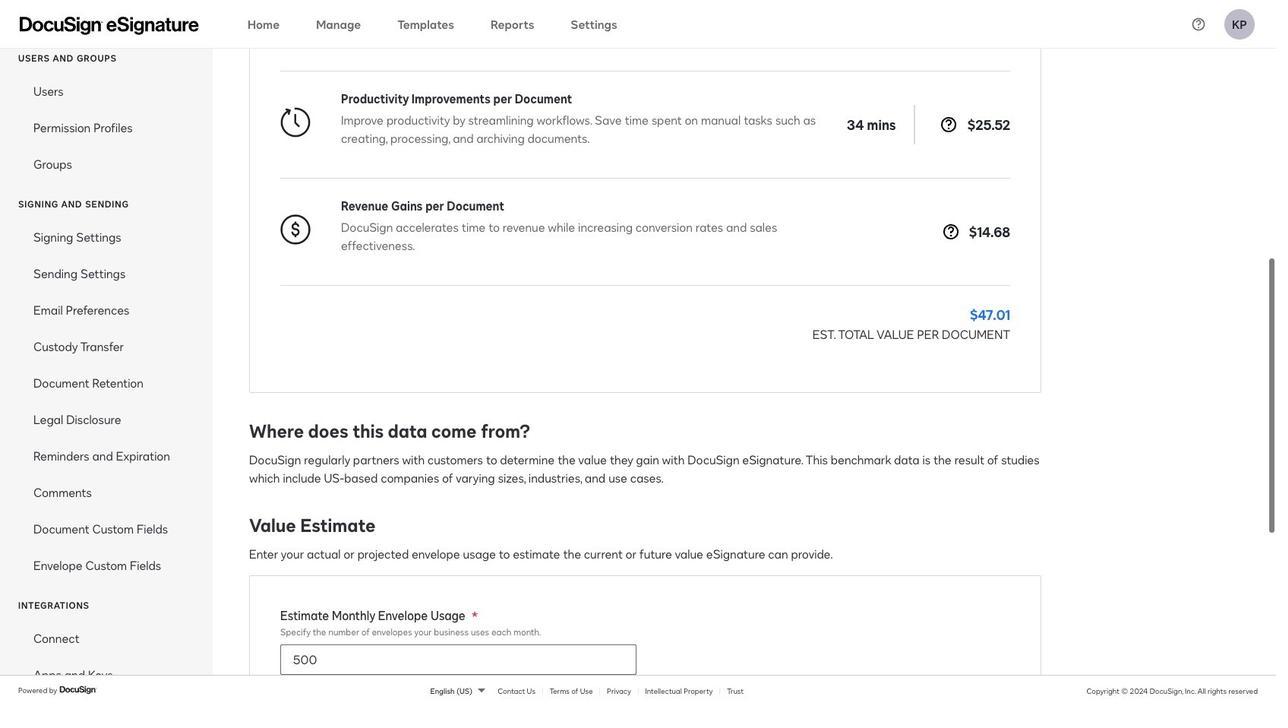 Task type: locate. For each thing, give the bounding box(es) containing it.
revenue gains per document image
[[280, 214, 311, 245]]

productivity improvements per document image
[[280, 107, 311, 138]]

integrations element
[[0, 620, 213, 706]]

None number field
[[281, 645, 636, 674]]

users and groups element
[[0, 73, 213, 182]]

signing and sending element
[[0, 219, 213, 584]]



Task type: describe. For each thing, give the bounding box(es) containing it.
docusign image
[[59, 684, 97, 696]]

docusign admin image
[[20, 16, 199, 35]]



Task type: vqa. For each thing, say whether or not it's contained in the screenshot.
Auditing element
no



